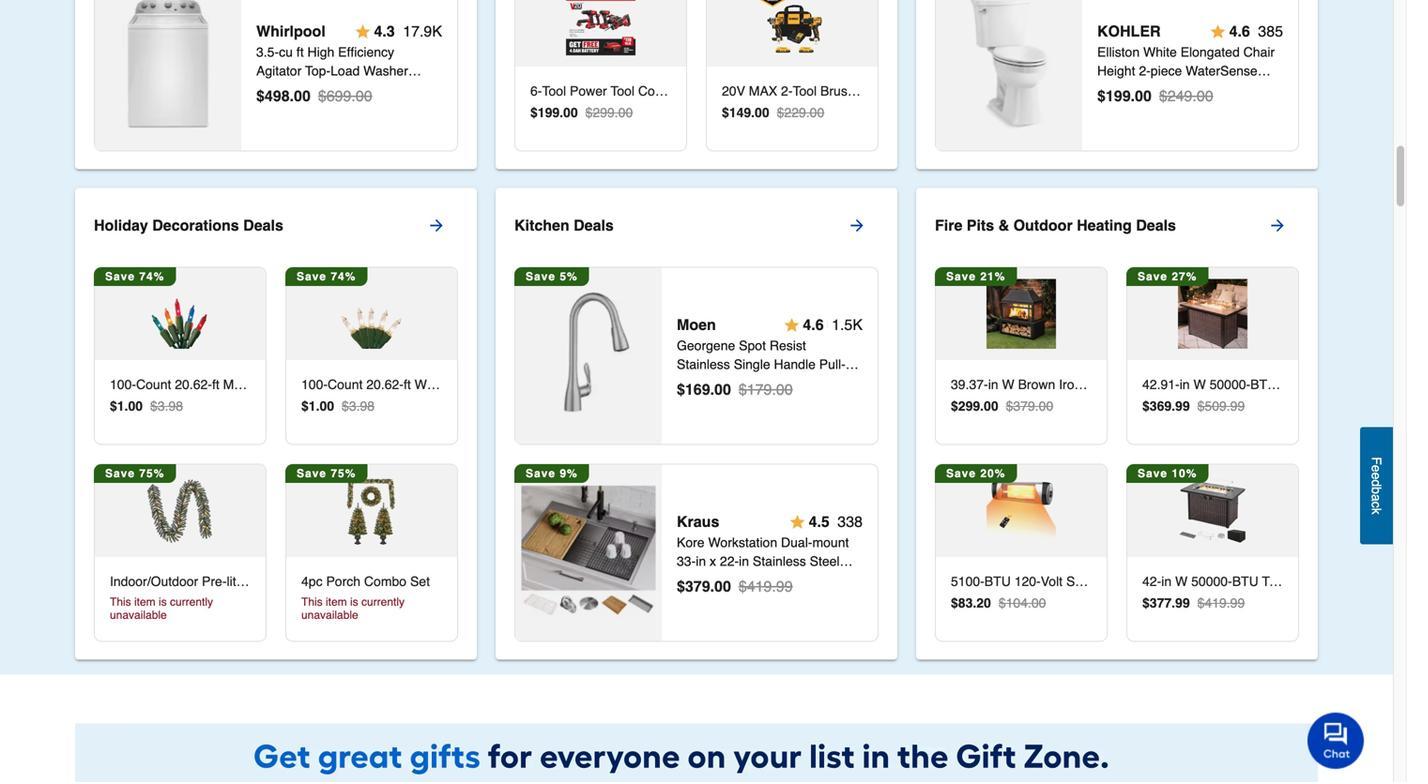 Task type: vqa. For each thing, say whether or not it's contained in the screenshot.
"TOOLS" image to the left
yes



Task type: describe. For each thing, give the bounding box(es) containing it.
379
[[685, 578, 710, 595]]

1.5k
[[832, 316, 863, 334]]

kitchen inside kore workstation dual-mount 33-in x 22-in stainless steel single bowl 2-hole workstation kitchen sink
[[677, 592, 721, 607]]

12-
[[1196, 82, 1215, 97]]

2 save 75% from the left
[[297, 467, 356, 480]]

$ 169 . 00 $179.00
[[677, 381, 793, 398]]

save 9%
[[526, 467, 578, 480]]

$ 149 . 00 $229.00
[[722, 105, 824, 120]]

save 27%
[[1138, 270, 1197, 283]]

this inside this item is currently unavailable
[[110, 596, 131, 609]]

1 $3.98 from the left
[[150, 399, 183, 414]]

2 74% from the left
[[331, 270, 356, 283]]

with
[[803, 376, 827, 391]]

1 e from the top
[[1369, 465, 1384, 473]]

99 for 369
[[1175, 399, 1190, 414]]

fire pits & outdoor heating image for $104.00
[[986, 476, 1056, 546]]

dual-
[[781, 535, 812, 550]]

chat invite button image
[[1308, 713, 1365, 770]]

item inside this item is currently unavailable
[[134, 596, 156, 609]]

c
[[1369, 502, 1384, 508]]

sink
[[724, 592, 750, 607]]

georgene
[[677, 338, 735, 353]]

$379.00
[[1006, 399, 1053, 414]]

$ inside 39.37-in w brown iron wood-burning fire pit $ 299 . 00 $379.00
[[951, 399, 958, 414]]

deck
[[830, 376, 860, 391]]

stainless inside kore workstation dual-mount 33-in x 22-in stainless steel single bowl 2-hole workstation kitchen sink
[[753, 554, 806, 569]]

tools image for $299.00
[[566, 0, 636, 55]]

kitchen inside georgene spot resist stainless single handle pull- down kitchen faucet with deck plate
[[712, 376, 756, 391]]

agitator
[[256, 63, 302, 78]]

199 for $ 199 . 00 $249.00
[[1106, 87, 1131, 105]]

pull-
[[819, 357, 846, 372]]

elliston white elongated chair height 2-piece watersense soft close toilet 12-in rough-in 1.28-gpf
[[1097, 45, 1283, 116]]

this item is currently unavailable
[[110, 596, 213, 622]]

199 for $ 199 . 00 $299.00
[[538, 105, 560, 120]]

set
[[410, 574, 430, 589]]

$699.00
[[318, 87, 372, 105]]

top-
[[305, 63, 331, 78]]

39.37-
[[951, 377, 988, 392]]

20
[[976, 596, 991, 611]]

3 deals from the left
[[1136, 217, 1176, 234]]

outdoor
[[1013, 217, 1073, 234]]

currently inside '4pc porch combo set this item is currently unavailable'
[[361, 596, 405, 609]]

369
[[1150, 399, 1172, 414]]

soft
[[1097, 82, 1121, 97]]

save 10%
[[1138, 467, 1197, 480]]

kitchen image for moen
[[521, 289, 656, 424]]

2 $3.98 from the left
[[342, 399, 375, 414]]

fire pits & outdoor heating deals
[[935, 217, 1176, 234]]

down
[[677, 376, 708, 391]]

4.6 for 4.6 385
[[1229, 23, 1250, 40]]

get great gifts for everyone on your list in the gift zone. image
[[75, 724, 1318, 783]]

resist
[[770, 338, 806, 353]]

22-
[[720, 554, 739, 569]]

moen
[[677, 316, 716, 334]]

is inside this item is currently unavailable
[[159, 596, 167, 609]]

a
[[1369, 494, 1384, 502]]

height
[[1097, 63, 1135, 78]]

1 75% from the left
[[139, 467, 165, 480]]

1 74% from the left
[[139, 270, 165, 283]]

fire pits & outdoor heating image for $509.99
[[1178, 279, 1248, 349]]

handle
[[774, 357, 816, 372]]

20%
[[980, 467, 1006, 480]]

4.6 385
[[1229, 23, 1283, 40]]

21%
[[980, 270, 1006, 283]]

83
[[958, 596, 973, 611]]

efficiency
[[338, 45, 394, 60]]

item inside '4pc porch combo set this item is currently unavailable'
[[326, 596, 347, 609]]

porch
[[326, 574, 360, 589]]

washer
[[363, 63, 408, 78]]

$ 199 . 00 $299.00
[[530, 105, 633, 120]]

9%
[[560, 467, 578, 480]]

this inside '4pc porch combo set this item is currently unavailable'
[[301, 596, 323, 609]]

4.3
[[374, 23, 395, 40]]

rating filled image for 4.6 1.5k
[[784, 318, 799, 333]]

w
[[1002, 377, 1014, 392]]

gpf
[[1127, 101, 1154, 116]]

rough-
[[1229, 82, 1272, 97]]

combo
[[364, 574, 406, 589]]

338
[[838, 513, 863, 531]]

$299.00
[[585, 105, 633, 120]]

1 1 from the left
[[117, 399, 124, 414]]

x
[[710, 554, 716, 569]]

00 inside 39.37-in w brown iron wood-burning fire pit $ 299 . 00 $379.00
[[984, 399, 998, 414]]

kitchen deals link
[[514, 203, 897, 248]]

cu
[[279, 45, 293, 60]]

2 1 from the left
[[309, 399, 316, 414]]

99 for 377
[[1175, 596, 1190, 611]]

pits
[[967, 217, 994, 234]]

wood-
[[1085, 377, 1124, 392]]

fire pits & outdoor heating image for $379.00
[[986, 279, 1056, 349]]

3.5-cu ft high efficiency agitator top-load washer (white)
[[256, 45, 408, 97]]

$ 199 . 00 $249.00
[[1097, 87, 1213, 105]]

kitchen image for kraus
[[521, 486, 656, 621]]

hole
[[761, 573, 788, 588]]

0 vertical spatial fire
[[935, 217, 962, 234]]

tools image for $229.00
[[757, 0, 827, 55]]

appliances image
[[101, 0, 235, 130]]



Task type: locate. For each thing, give the bounding box(es) containing it.
1 horizontal spatial $419.99
[[1197, 596, 1245, 611]]

1 horizontal spatial 2-
[[1139, 63, 1151, 78]]

1 unavailable from the left
[[110, 609, 167, 622]]

fire pits & outdoor heating deals link
[[935, 203, 1318, 248]]

unavailable inside '4pc porch combo set this item is currently unavailable'
[[301, 609, 358, 622]]

2 tools image from the left
[[757, 0, 827, 55]]

unavailable
[[110, 609, 167, 622], [301, 609, 358, 622]]

bathroom image
[[942, 0, 1076, 130]]

d
[[1369, 480, 1384, 487]]

0 horizontal spatial arrow right image
[[427, 217, 446, 235]]

0 horizontal spatial single
[[677, 573, 713, 588]]

tools image up the $229.00
[[757, 0, 827, 55]]

1 arrow right image from the left
[[427, 217, 446, 235]]

e up b
[[1369, 473, 1384, 480]]

ft
[[296, 45, 304, 60]]

169
[[685, 381, 710, 398]]

elongated
[[1181, 45, 1240, 60]]

2 deals from the left
[[574, 217, 614, 234]]

1 tools image from the left
[[566, 0, 636, 55]]

in down watersense
[[1215, 82, 1225, 97]]

single inside georgene spot resist stainless single handle pull- down kitchen faucet with deck plate
[[734, 357, 770, 372]]

4.6
[[1229, 23, 1250, 40], [803, 316, 824, 334]]

save 74% down holiday
[[105, 270, 165, 283]]

single
[[734, 357, 770, 372], [677, 573, 713, 588]]

kitchen image
[[521, 289, 656, 424], [521, 486, 656, 621]]

2 unavailable from the left
[[301, 609, 358, 622]]

1 horizontal spatial workstation
[[791, 573, 861, 588]]

chair
[[1243, 45, 1275, 60]]

2 kitchen image from the top
[[521, 486, 656, 621]]

2 $ 1 . 00 $3.98 from the left
[[301, 399, 375, 414]]

unavailable inside this item is currently unavailable
[[110, 609, 167, 622]]

4.6 for 4.6 1.5k
[[803, 316, 824, 334]]

74% down holiday
[[139, 270, 165, 283]]

rating filled image for 4.6 385
[[1210, 24, 1225, 39]]

0 horizontal spatial rating filled image
[[790, 515, 805, 530]]

.
[[290, 87, 294, 105], [1131, 87, 1135, 105], [560, 105, 563, 120], [751, 105, 755, 120], [710, 381, 714, 398], [124, 399, 128, 414], [316, 399, 320, 414], [980, 399, 984, 414], [1172, 399, 1175, 414], [710, 578, 714, 595], [973, 596, 976, 611], [1172, 596, 1175, 611]]

deals up the 5%
[[574, 217, 614, 234]]

0 horizontal spatial rating filled image
[[355, 24, 370, 39]]

holiday decorations image
[[145, 279, 215, 349], [337, 279, 407, 349], [145, 476, 215, 546], [337, 476, 407, 546]]

2- inside elliston white elongated chair height 2-piece watersense soft close toilet 12-in rough-in 1.28-gpf
[[1139, 63, 1151, 78]]

2 horizontal spatial deals
[[1136, 217, 1176, 234]]

199 left $299.00
[[538, 105, 560, 120]]

$229.00
[[777, 105, 824, 120]]

1 vertical spatial kitchen image
[[521, 486, 656, 621]]

tools image up $299.00
[[566, 0, 636, 55]]

1 vertical spatial 199
[[538, 105, 560, 120]]

mount
[[812, 535, 849, 550]]

e up d
[[1369, 465, 1384, 473]]

0 horizontal spatial save 74%
[[105, 270, 165, 283]]

&
[[998, 217, 1009, 234]]

0 horizontal spatial 4.6
[[803, 316, 824, 334]]

$ 1 . 00 $3.98
[[110, 399, 183, 414], [301, 399, 375, 414]]

0 horizontal spatial this
[[110, 596, 131, 609]]

0 vertical spatial 4.6
[[1229, 23, 1250, 40]]

1 vertical spatial workstation
[[791, 573, 861, 588]]

0 horizontal spatial tools image
[[566, 0, 636, 55]]

kitchen up save 5%
[[514, 217, 569, 234]]

close
[[1124, 82, 1158, 97]]

2 save 74% from the left
[[297, 270, 356, 283]]

heating
[[1077, 217, 1132, 234]]

1 horizontal spatial this
[[301, 596, 323, 609]]

4.6 1.5k
[[803, 316, 863, 334]]

in inside elliston white elongated chair height 2-piece watersense soft close toilet 12-in rough-in 1.28-gpf
[[1215, 82, 1225, 97]]

elliston
[[1097, 45, 1140, 60]]

0 horizontal spatial currently
[[170, 596, 213, 609]]

$104.00
[[999, 596, 1046, 611]]

workstation
[[708, 535, 777, 550], [791, 573, 861, 588]]

$ 379 . 00 $419.99
[[677, 578, 793, 595]]

99 right 369
[[1175, 399, 1190, 414]]

1 horizontal spatial unavailable
[[301, 609, 358, 622]]

1 horizontal spatial rating filled image
[[784, 318, 799, 333]]

1 horizontal spatial 75%
[[331, 467, 356, 480]]

0 vertical spatial stainless
[[677, 357, 730, 372]]

498
[[265, 87, 290, 105]]

kitchen down bowl
[[677, 592, 721, 607]]

4.3 17.9k
[[374, 23, 442, 40]]

workstation up 22- in the bottom of the page
[[708, 535, 777, 550]]

rating filled image up the dual-
[[790, 515, 805, 530]]

1 horizontal spatial item
[[326, 596, 347, 609]]

1 horizontal spatial stainless
[[753, 554, 806, 569]]

steel
[[810, 554, 840, 569]]

$ 369 . 99 $509.99
[[1142, 399, 1245, 414]]

0 horizontal spatial save 75%
[[105, 467, 165, 480]]

in left "w" at the right
[[988, 377, 998, 392]]

2 e from the top
[[1369, 473, 1384, 480]]

2 currently from the left
[[361, 596, 405, 609]]

1 horizontal spatial rating filled image
[[1210, 24, 1225, 39]]

1 save 75% from the left
[[105, 467, 165, 480]]

plate
[[677, 395, 707, 410]]

1 vertical spatial stainless
[[753, 554, 806, 569]]

is inside '4pc porch combo set this item is currently unavailable'
[[350, 596, 358, 609]]

deals right heating
[[1136, 217, 1176, 234]]

4.6 up chair
[[1229, 23, 1250, 40]]

f
[[1369, 457, 1384, 465]]

faucet
[[759, 376, 799, 391]]

$419.99 for $ 377 . 99 $419.99
[[1197, 596, 1245, 611]]

deals right decorations
[[243, 217, 283, 234]]

kraus
[[677, 513, 719, 531]]

kitchen deals
[[514, 217, 614, 234]]

decorations
[[152, 217, 239, 234]]

burning
[[1124, 377, 1169, 392]]

0 horizontal spatial is
[[159, 596, 167, 609]]

kore workstation dual-mount 33-in x 22-in stainless steel single bowl 2-hole workstation kitchen sink
[[677, 535, 861, 607]]

save 74% down holiday decorations deals link
[[297, 270, 356, 283]]

currently inside this item is currently unavailable
[[170, 596, 213, 609]]

1 save 74% from the left
[[105, 270, 165, 283]]

fire left "pits"
[[935, 217, 962, 234]]

1 horizontal spatial 199
[[1106, 87, 1131, 105]]

0 horizontal spatial 199
[[538, 105, 560, 120]]

1 horizontal spatial fire
[[1173, 377, 1195, 392]]

rating filled image up elongated
[[1210, 24, 1225, 39]]

1 horizontal spatial deals
[[574, 217, 614, 234]]

149
[[729, 105, 751, 120]]

1 horizontal spatial tools image
[[757, 0, 827, 55]]

watersense
[[1186, 63, 1257, 78]]

4pc porch combo set this item is currently unavailable
[[301, 574, 430, 622]]

piece
[[1151, 63, 1182, 78]]

iron
[[1059, 377, 1082, 392]]

0 horizontal spatial deals
[[243, 217, 283, 234]]

$ 83 . 20 $104.00
[[951, 596, 1046, 611]]

1 vertical spatial rating filled image
[[784, 318, 799, 333]]

currently
[[170, 596, 213, 609], [361, 596, 405, 609]]

1 horizontal spatial 1
[[309, 399, 316, 414]]

georgene spot resist stainless single handle pull- down kitchen faucet with deck plate
[[677, 338, 860, 410]]

4.5
[[809, 513, 830, 531]]

rating filled image for 4.3 17.9k
[[355, 24, 370, 39]]

spot
[[739, 338, 766, 353]]

2 item from the left
[[326, 596, 347, 609]]

holiday decorations deals link
[[94, 203, 477, 248]]

377
[[1150, 596, 1172, 611]]

0 vertical spatial 199
[[1106, 87, 1131, 105]]

0 horizontal spatial 2-
[[749, 573, 761, 588]]

0 horizontal spatial fire
[[935, 217, 962, 234]]

2 99 from the top
[[1175, 596, 1190, 611]]

1 is from the left
[[159, 596, 167, 609]]

1 deals from the left
[[243, 217, 283, 234]]

toilet
[[1161, 82, 1192, 97]]

0 horizontal spatial 1
[[117, 399, 124, 414]]

brown
[[1018, 377, 1055, 392]]

kitchen image down the 5%
[[521, 289, 656, 424]]

rating filled image up resist
[[784, 318, 799, 333]]

pit
[[1199, 377, 1214, 392]]

fire inside 39.37-in w brown iron wood-burning fire pit $ 299 . 00 $379.00
[[1173, 377, 1195, 392]]

in inside 39.37-in w brown iron wood-burning fire pit $ 299 . 00 $379.00
[[988, 377, 998, 392]]

tools image
[[566, 0, 636, 55], [757, 0, 827, 55]]

2 this from the left
[[301, 596, 323, 609]]

1 horizontal spatial is
[[350, 596, 358, 609]]

3 arrow right image from the left
[[1268, 217, 1287, 235]]

kitchen image down 9%
[[521, 486, 656, 621]]

arrow right image inside the fire pits & outdoor heating deals link
[[1268, 217, 1287, 235]]

5%
[[560, 270, 578, 283]]

stainless up "hole"
[[753, 554, 806, 569]]

b
[[1369, 487, 1384, 494]]

stainless inside georgene spot resist stainless single handle pull- down kitchen faucet with deck plate
[[677, 357, 730, 372]]

99 right 377
[[1175, 596, 1190, 611]]

1 $ 1 . 00 $3.98 from the left
[[110, 399, 183, 414]]

74%
[[139, 270, 165, 283], [331, 270, 356, 283]]

arrow right image for &
[[1268, 217, 1287, 235]]

load
[[331, 63, 360, 78]]

1 vertical spatial 2-
[[749, 573, 761, 588]]

1
[[117, 399, 124, 414], [309, 399, 316, 414]]

fire
[[935, 217, 962, 234], [1173, 377, 1195, 392]]

0 horizontal spatial $ 1 . 00 $3.98
[[110, 399, 183, 414]]

0 vertical spatial 2-
[[1139, 63, 1151, 78]]

1 horizontal spatial $3.98
[[342, 399, 375, 414]]

item
[[134, 596, 156, 609], [326, 596, 347, 609]]

1 vertical spatial single
[[677, 573, 713, 588]]

0 vertical spatial kitchen
[[514, 217, 569, 234]]

stainless
[[677, 357, 730, 372], [753, 554, 806, 569]]

rating filled image for 4.5 338
[[790, 515, 805, 530]]

0 vertical spatial rating filled image
[[355, 24, 370, 39]]

save 21%
[[946, 270, 1006, 283]]

0 vertical spatial 99
[[1175, 399, 1190, 414]]

1 vertical spatial 4.6
[[803, 316, 824, 334]]

1 currently from the left
[[170, 596, 213, 609]]

in up bowl
[[739, 554, 749, 569]]

74% down holiday decorations deals link
[[331, 270, 356, 283]]

$ 377 . 99 $419.99
[[1142, 596, 1245, 611]]

1 vertical spatial rating filled image
[[790, 515, 805, 530]]

1 horizontal spatial currently
[[361, 596, 405, 609]]

1 item from the left
[[134, 596, 156, 609]]

workstation down steel at the bottom of the page
[[791, 573, 861, 588]]

save 5%
[[526, 270, 578, 283]]

k
[[1369, 508, 1384, 515]]

2 75% from the left
[[331, 467, 356, 480]]

arrow right image inside 'kitchen deals' link
[[848, 217, 866, 235]]

1 vertical spatial 99
[[1175, 596, 1190, 611]]

0 horizontal spatial item
[[134, 596, 156, 609]]

single down 33-
[[677, 573, 713, 588]]

1 horizontal spatial save 74%
[[297, 270, 356, 283]]

1 horizontal spatial save 75%
[[297, 467, 356, 480]]

$
[[256, 87, 265, 105], [1097, 87, 1106, 105], [530, 105, 538, 120], [722, 105, 729, 120], [677, 381, 685, 398], [110, 399, 117, 414], [301, 399, 309, 414], [951, 399, 958, 414], [1142, 399, 1150, 414], [677, 578, 685, 595], [951, 596, 958, 611], [1142, 596, 1150, 611]]

2- right bowl
[[749, 573, 761, 588]]

save 74%
[[105, 270, 165, 283], [297, 270, 356, 283]]

stainless down georgene
[[677, 357, 730, 372]]

1 this from the left
[[110, 596, 131, 609]]

$ 498 . 00 $699.00
[[256, 87, 372, 105]]

in left x on the bottom of page
[[696, 554, 706, 569]]

1 horizontal spatial single
[[734, 357, 770, 372]]

299
[[958, 399, 980, 414]]

f e e d b a c k
[[1369, 457, 1384, 515]]

is
[[159, 596, 167, 609], [350, 596, 358, 609]]

2- up "close"
[[1139, 63, 1151, 78]]

. inside 39.37-in w brown iron wood-burning fire pit $ 299 . 00 $379.00
[[980, 399, 984, 414]]

single inside kore workstation dual-mount 33-in x 22-in stainless steel single bowl 2-hole workstation kitchen sink
[[677, 573, 713, 588]]

3.5-
[[256, 45, 279, 60]]

save
[[105, 270, 135, 283], [297, 270, 327, 283], [526, 270, 556, 283], [946, 270, 976, 283], [1138, 270, 1168, 283], [105, 467, 135, 480], [297, 467, 327, 480], [526, 467, 556, 480], [946, 467, 976, 480], [1138, 467, 1168, 480]]

33-
[[677, 554, 696, 569]]

fire left pit
[[1173, 377, 1195, 392]]

0 horizontal spatial workstation
[[708, 535, 777, 550]]

rating filled image
[[1210, 24, 1225, 39], [790, 515, 805, 530]]

2 vertical spatial kitchen
[[677, 592, 721, 607]]

0 vertical spatial kitchen image
[[521, 289, 656, 424]]

save 20%
[[946, 467, 1006, 480]]

1 horizontal spatial $ 1 . 00 $3.98
[[301, 399, 375, 414]]

0 horizontal spatial stainless
[[677, 357, 730, 372]]

fire pits & outdoor heating image
[[986, 279, 1056, 349], [1178, 279, 1248, 349], [986, 476, 1056, 546], [1178, 476, 1248, 546]]

1 kitchen image from the top
[[521, 289, 656, 424]]

0 horizontal spatial 75%
[[139, 467, 165, 480]]

white
[[1143, 45, 1177, 60]]

4.6 up resist
[[803, 316, 824, 334]]

2 arrow right image from the left
[[848, 217, 866, 235]]

0 horizontal spatial $3.98
[[150, 399, 183, 414]]

0 vertical spatial rating filled image
[[1210, 24, 1225, 39]]

0 vertical spatial workstation
[[708, 535, 777, 550]]

2 is from the left
[[350, 596, 358, 609]]

199 down height
[[1106, 87, 1131, 105]]

1 horizontal spatial 74%
[[331, 270, 356, 283]]

in
[[1215, 82, 1225, 97], [988, 377, 998, 392], [696, 554, 706, 569], [739, 554, 749, 569]]

$509.99
[[1197, 399, 1245, 414]]

single down spot
[[734, 357, 770, 372]]

holiday
[[94, 217, 148, 234]]

4.5 338
[[809, 513, 863, 531]]

0 horizontal spatial 74%
[[139, 270, 165, 283]]

0 horizontal spatial unavailable
[[110, 609, 167, 622]]

f e e d b a c k button
[[1360, 427, 1393, 545]]

$419.99 for $ 379 . 00 $419.99
[[739, 578, 793, 595]]

$419.99
[[739, 578, 793, 595], [1197, 596, 1245, 611]]

0 vertical spatial single
[[734, 357, 770, 372]]

1 vertical spatial kitchen
[[712, 376, 756, 391]]

arrow right image
[[427, 217, 446, 235], [848, 217, 866, 235], [1268, 217, 1287, 235]]

kitchen right "169"
[[712, 376, 756, 391]]

2 horizontal spatial arrow right image
[[1268, 217, 1287, 235]]

rating filled image
[[355, 24, 370, 39], [784, 318, 799, 333]]

1.28-
[[1097, 101, 1127, 116]]

0 horizontal spatial $419.99
[[739, 578, 793, 595]]

1 vertical spatial fire
[[1173, 377, 1195, 392]]

arrow right image inside holiday decorations deals link
[[427, 217, 446, 235]]

arrow right image for deals
[[427, 217, 446, 235]]

kohler
[[1097, 23, 1161, 40]]

2- inside kore workstation dual-mount 33-in x 22-in stainless steel single bowl 2-hole workstation kitchen sink
[[749, 573, 761, 588]]

fire pits & outdoor heating image for $419.99
[[1178, 476, 1248, 546]]

1 horizontal spatial 4.6
[[1229, 23, 1250, 40]]

17.9k
[[403, 23, 442, 40]]

1 horizontal spatial arrow right image
[[848, 217, 866, 235]]

rating filled image up the efficiency
[[355, 24, 370, 39]]

2-
[[1139, 63, 1151, 78], [749, 573, 761, 588]]

1 99 from the top
[[1175, 399, 1190, 414]]



